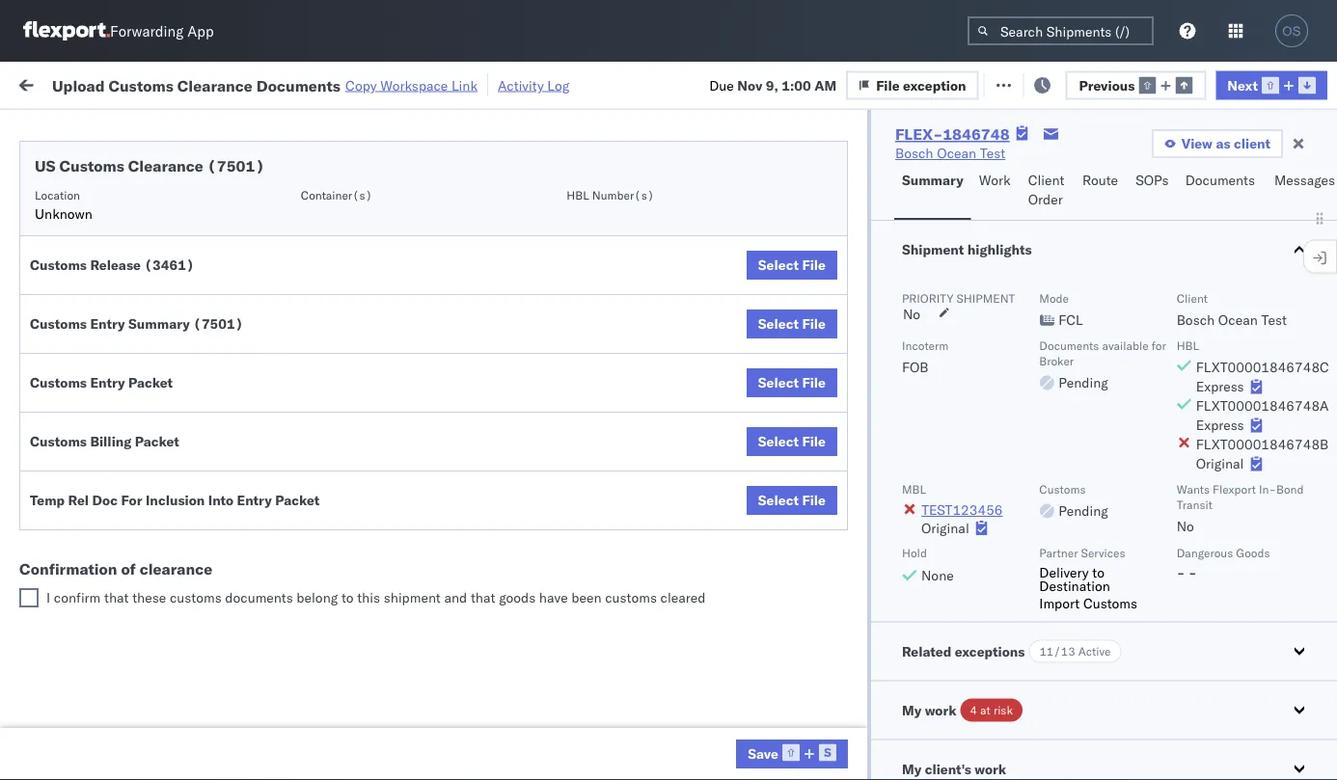 Task type: locate. For each thing, give the bounding box(es) containing it.
my work up filtered by: at the left top of the page
[[19, 70, 105, 96]]

0 horizontal spatial my work
[[19, 70, 105, 96]]

client for bosch
[[1177, 291, 1208, 305]]

schedule pickup from los angeles, ca button up customs entry summary (7501) at the left top of the page
[[44, 267, 274, 307]]

1 vertical spatial 1:59 am cdt, nov 5, 2022
[[311, 278, 481, 295]]

0 vertical spatial integration test account - karl lagerfeld
[[841, 660, 1092, 677]]

0 horizontal spatial vandelay
[[716, 745, 771, 762]]

0 horizontal spatial risk
[[398, 75, 421, 92]]

ca up temp
[[44, 457, 63, 474]]

0 vertical spatial pending
[[1059, 374, 1108, 391]]

5 ceau7522281, from the top
[[1188, 405, 1288, 422]]

4 ocean fcl from the top
[[590, 406, 658, 423]]

file exception down search shipments (/) text field
[[1008, 75, 1098, 92]]

pickup for second schedule pickup from los angeles, ca button from the bottom
[[105, 437, 147, 454]]

my up "filtered"
[[19, 70, 50, 96]]

upload
[[52, 75, 105, 95], [44, 183, 88, 200]]

ceau7522281, hlxu62 for fifth schedule pickup from los angeles, ca link from the bottom
[[1188, 278, 1337, 295]]

hbl right for
[[1177, 338, 1199, 353]]

2 vertical spatial 1:59 am cdt, nov 5, 2022
[[311, 406, 481, 423]]

los inside "confirm pickup from los angeles, ca"
[[174, 522, 196, 539]]

schedule delivery appointment button up "confirm pickup from los angeles, ca"
[[44, 489, 237, 510]]

log
[[547, 77, 569, 94]]

3 select from the top
[[758, 374, 799, 391]]

1 horizontal spatial original
[[1196, 455, 1244, 472]]

ca up customs entry packet
[[44, 329, 63, 346]]

(7501)
[[207, 156, 265, 176], [193, 315, 243, 332]]

2 horizontal spatial work
[[975, 761, 1006, 778]]

work button
[[971, 163, 1020, 220]]

0 vertical spatial entry
[[90, 315, 125, 332]]

work inside "button"
[[975, 761, 1006, 778]]

3 1889466 from the top
[[1107, 575, 1165, 592]]

confirm delivery
[[44, 574, 147, 591]]

select file button for customs release (3461)
[[746, 251, 837, 280]]

1 vertical spatial at
[[980, 703, 990, 718]]

client inside client bosch ocean test incoterm fob
[[1177, 291, 1208, 305]]

no down transit
[[1177, 518, 1194, 535]]

1 vertical spatial clearance
[[128, 156, 203, 176]]

1 horizontal spatial exception
[[1035, 75, 1098, 92]]

5 schedule pickup from los angeles, ca from the top
[[44, 607, 260, 643]]

schedule for second schedule pickup from los angeles, ca button from the bottom
[[44, 437, 101, 454]]

messages
[[1274, 172, 1335, 189]]

schedule delivery appointment link for 1:59 am cst, dec 14, 2022
[[44, 489, 237, 508]]

1 vertical spatial upload
[[44, 183, 88, 200]]

import inside partner services delivery to destination import customs
[[1039, 595, 1080, 612]]

uetu52 for 1:59 am cst, dec 14, 2022
[[1292, 490, 1337, 507]]

confirm pickup from los angeles, ca
[[44, 522, 252, 559]]

original up wants
[[1196, 455, 1244, 472]]

205 on track
[[443, 75, 522, 92]]

5 select from the top
[[758, 492, 799, 509]]

0 vertical spatial mae
[[1314, 618, 1337, 635]]

exception up flex-1846748 link on the top
[[903, 76, 966, 93]]

pickup up for on the bottom left
[[105, 437, 147, 454]]

2 express from the top
[[1196, 417, 1244, 434]]

lhuu7894563, uetu52 down flxt00001846748b
[[1188, 490, 1337, 507]]

schedule for second schedule pickup from los angeles, ca button
[[44, 310, 101, 327]]

my work left the 4 on the bottom of the page
[[902, 702, 956, 719]]

1 ca from the top
[[44, 287, 63, 304]]

1 horizontal spatial that
[[471, 589, 495, 606]]

schedule pickup from los angeles, ca button down customs entry packet
[[44, 394, 274, 435]]

uetu52 down the abc
[[1292, 490, 1337, 507]]

1 vertical spatial flex-2130387
[[1065, 703, 1165, 720]]

1 vertical spatial demo
[[770, 618, 806, 635]]

0 vertical spatial 1:59 am cdt, nov 5, 2022
[[311, 236, 481, 253]]

to left this
[[341, 589, 354, 606]]

3 lhuu7894563, from the top
[[1188, 532, 1288, 549]]

pending
[[1059, 374, 1108, 391], [1059, 503, 1108, 519]]

schedule delivery appointment button up the release
[[44, 234, 237, 255]]

1889466
[[1107, 491, 1165, 507], [1107, 533, 1165, 550], [1107, 575, 1165, 592]]

3 schedule from the top
[[44, 310, 101, 327]]

demo
[[770, 193, 806, 210], [770, 618, 806, 635]]

schedule pickup from los angeles, ca link down (3461) on the left top of the page
[[44, 309, 274, 348]]

2 appointment from the top
[[158, 362, 237, 379]]

integration test account - karl lagerfeld
[[841, 660, 1092, 677], [841, 703, 1092, 720]]

schedule pickup from los angeles, ca link up billing
[[44, 394, 274, 433]]

0 horizontal spatial client
[[1028, 172, 1064, 189]]

file exception
[[1008, 75, 1098, 92], [876, 76, 966, 93]]

2 select file from the top
[[758, 315, 826, 332]]

mode
[[1039, 291, 1069, 305]]

hbl left number(s)
[[567, 188, 589, 202]]

bookings test consignee
[[841, 618, 995, 635]]

appointment
[[158, 235, 237, 252], [158, 362, 237, 379], [158, 490, 237, 506]]

2 1:59 am cdt, nov 5, 2022 from the top
[[311, 278, 481, 295]]

to inside partner services delivery to destination import customs
[[1092, 564, 1105, 581]]

3 5, from the top
[[432, 406, 444, 423]]

documents down workitem
[[44, 202, 114, 219]]

flex-2130387
[[1065, 660, 1165, 677], [1065, 703, 1165, 720]]

2 vertical spatial work
[[975, 761, 1006, 778]]

from
[[150, 268, 178, 285], [150, 310, 178, 327], [150, 395, 178, 412], [150, 437, 178, 454], [142, 522, 171, 539], [150, 607, 178, 624], [150, 692, 178, 709]]

1 vertical spatial confirm
[[44, 574, 94, 591]]

1 ceau7522281, hlxu62 from the top
[[1188, 235, 1337, 252]]

shipment down highlights
[[956, 291, 1015, 305]]

4 schedule from the top
[[44, 362, 101, 379]]

1 vertical spatial pending
[[1059, 503, 1108, 519]]

upload up by: at the top of the page
[[52, 75, 105, 95]]

2 schedule pickup from los angeles, ca button from the top
[[44, 309, 274, 350]]

documents inside upload customs clearance documents
[[44, 202, 114, 219]]

flex-1846748 button
[[1034, 273, 1169, 300], [1034, 273, 1169, 300], [1034, 316, 1169, 343], [1034, 316, 1169, 343], [1034, 358, 1169, 385], [1034, 358, 1169, 385]]

1 horizontal spatial no
[[1177, 518, 1194, 535]]

ocean fcl for first schedule pickup from los angeles, ca link from the bottom of the page
[[590, 618, 658, 635]]

schedule pickup from los angeles, ca up customs entry summary (7501) at the left top of the page
[[44, 268, 260, 304]]

2 ca from the top
[[44, 329, 63, 346]]

1 vertical spatial packet
[[135, 433, 179, 450]]

documents inside documents available for broker
[[1039, 338, 1099, 353]]

flex-1889466 button
[[1034, 486, 1169, 513], [1034, 486, 1169, 513], [1034, 528, 1169, 555], [1034, 528, 1169, 555], [1034, 571, 1169, 598], [1034, 571, 1169, 598]]

2 pending from the top
[[1059, 503, 1108, 519]]

clearance down app
[[177, 75, 253, 95]]

previous
[[1079, 76, 1135, 93]]

confirm delivery button
[[44, 573, 147, 595]]

2130387 up my client's work "button"
[[1107, 703, 1165, 720]]

1 vertical spatial appointment
[[158, 362, 237, 379]]

select file for customs release (3461)
[[758, 257, 826, 273]]

clearance up upload customs clearance documents 'link'
[[128, 156, 203, 176]]

2 schedule delivery appointment from the top
[[44, 362, 237, 379]]

schedule pickup from los angeles, ca button up temp rel doc for inclusion into entry packet
[[44, 437, 274, 477]]

0 horizontal spatial hbl
[[567, 188, 589, 202]]

4 ceau7522281, from the top
[[1188, 363, 1288, 380]]

schedule delivery appointment link
[[44, 234, 237, 253], [44, 361, 237, 381], [44, 489, 237, 508]]

4 schedule pickup from los angeles, ca from the top
[[44, 437, 260, 474]]

0 vertical spatial hbl
[[567, 188, 589, 202]]

0 vertical spatial appointment
[[158, 235, 237, 252]]

1 schedule pickup from los angeles, ca link from the top
[[44, 267, 274, 305]]

1 vertical spatial work
[[979, 172, 1011, 189]]

schedule for 2nd schedule delivery appointment button from the top of the page
[[44, 362, 101, 379]]

at right 759 at left top
[[383, 75, 395, 92]]

select for customs billing packet
[[758, 433, 799, 450]]

0 vertical spatial flex-1889466
[[1065, 491, 1165, 507]]

shipment left the and
[[384, 589, 441, 606]]

19,
[[432, 193, 453, 210]]

ceau7522281, for third schedule pickup from los angeles, ca link from the top of the page
[[1188, 405, 1288, 422]]

2 vertical spatial schedule delivery appointment link
[[44, 489, 237, 508]]

2 vertical spatial lhuu7894563,
[[1188, 532, 1288, 549]]

tes
[[1314, 236, 1337, 253], [1314, 278, 1337, 295], [1314, 363, 1337, 380], [1314, 406, 1337, 423]]

due nov 9, 1:00 am
[[709, 76, 837, 93]]

my work
[[19, 70, 105, 96], [902, 702, 956, 719]]

customs billing packet
[[30, 433, 179, 450]]

batch
[[1230, 75, 1267, 92]]

1 vertical spatial flexport demo consignee
[[716, 618, 874, 635]]

1 horizontal spatial my work
[[902, 702, 956, 719]]

hbl
[[567, 188, 589, 202], [1177, 338, 1199, 353]]

karl down exceptions
[[1007, 660, 1031, 677]]

5 ocean fcl from the top
[[590, 533, 658, 550]]

1 vertical spatial no
[[1177, 518, 1194, 535]]

schedule pickup from rotterdam, netherlands button
[[44, 691, 274, 732]]

1 horizontal spatial at
[[980, 703, 990, 718]]

1 ceau7522281, from the top
[[1188, 235, 1288, 252]]

integration down bookings
[[841, 660, 908, 677]]

select
[[758, 257, 799, 273], [758, 315, 799, 332], [758, 374, 799, 391], [758, 433, 799, 450], [758, 492, 799, 509]]

0 horizontal spatial import
[[162, 75, 206, 92]]

None checkbox
[[19, 588, 39, 608]]

1 integration from the top
[[841, 660, 908, 677]]

schedule pickup from los angeles, ca up billing
[[44, 395, 260, 431]]

schedule for schedule delivery appointment button for 1:59 am cst, dec 14, 2022
[[44, 490, 101, 506]]

2 confirm from the top
[[44, 574, 94, 591]]

pickup
[[105, 268, 147, 285], [105, 310, 147, 327], [105, 395, 147, 412], [105, 437, 147, 454], [97, 522, 139, 539], [105, 607, 147, 624], [105, 692, 147, 709]]

appointment down customs entry summary (7501) at the left top of the page
[[158, 362, 237, 379]]

3 schedule delivery appointment link from the top
[[44, 489, 237, 508]]

0 vertical spatial no
[[903, 306, 920, 323]]

schedule pickup from los angeles, ca link up temp rel doc for inclusion into entry packet
[[44, 437, 274, 475]]

3 uetu52 from the top
[[1292, 532, 1337, 549]]

flex
[[1034, 158, 1056, 172]]

0 vertical spatial schedule delivery appointment button
[[44, 234, 237, 255]]

dec for 14,
[[402, 491, 428, 507]]

fob
[[902, 359, 928, 376]]

1 vertical spatial (7501)
[[193, 315, 243, 332]]

ca
[[44, 287, 63, 304], [44, 329, 63, 346], [44, 414, 63, 431], [44, 457, 63, 474], [44, 542, 63, 559], [44, 627, 63, 643]]

bosch inside client bosch ocean test incoterm fob
[[1177, 312, 1215, 328]]

1 confirm from the top
[[44, 522, 94, 539]]

import down destination
[[1039, 595, 1080, 612]]

my client's work
[[902, 761, 1006, 778]]

summary down (3461) on the left top of the page
[[128, 315, 190, 332]]

schedule delivery appointment button for 1:59 am cdt, nov 5, 2022
[[44, 234, 237, 255]]

unknown
[[35, 205, 93, 222]]

client order button
[[1020, 163, 1075, 220]]

0 vertical spatial my work
[[19, 70, 105, 96]]

0 vertical spatial uetu52
[[1292, 448, 1337, 464]]

shipment
[[902, 241, 964, 258]]

customs down clearance
[[170, 589, 222, 606]]

11/13
[[1039, 644, 1075, 659]]

1 horizontal spatial file exception
[[1008, 75, 1098, 92]]

pickup inside "confirm pickup from los angeles, ca"
[[97, 522, 139, 539]]

4 select file button from the top
[[746, 427, 837, 456]]

2 vertical spatial lhuu7894563, uetu52
[[1188, 532, 1337, 549]]

2 5, from the top
[[432, 278, 444, 295]]

select for customs entry packet
[[758, 374, 799, 391]]

6 schedule from the top
[[44, 437, 101, 454]]

ceau7522281, hlxu62 for third schedule pickup from los angeles, ca link from the top of the page
[[1188, 405, 1337, 422]]

risk right the 4 on the bottom of the page
[[993, 703, 1013, 718]]

consignee button
[[832, 153, 1005, 173]]

2 ceau7522281, hlxu62 from the top
[[1188, 278, 1337, 295]]

2 1889466 from the top
[[1107, 533, 1165, 550]]

schedule delivery appointment button down customs entry summary (7501) at the left top of the page
[[44, 361, 237, 382]]

2 lhuu7894563, from the top
[[1188, 490, 1288, 507]]

uetu52 for 6:00 pm cst, dec 23, 2022
[[1292, 532, 1337, 549]]

1 vertical spatial flex-1889466
[[1065, 533, 1165, 550]]

3 ceau7522281, from the top
[[1188, 320, 1288, 337]]

pending for customs
[[1059, 503, 1108, 519]]

0 vertical spatial karl
[[1007, 660, 1031, 677]]

1 vertical spatial to
[[341, 589, 354, 606]]

schedule delivery appointment for 1:59 am cdt, nov 5, 2022
[[44, 235, 237, 252]]

ca up "customs billing packet"
[[44, 414, 63, 431]]

that right the and
[[471, 589, 495, 606]]

2 schedule delivery appointment button from the top
[[44, 361, 237, 382]]

appointment up confirm pickup from los angeles, ca 'link'
[[158, 490, 237, 506]]

3 schedule delivery appointment button from the top
[[44, 489, 237, 510]]

customs up the flex-1893174
[[1083, 595, 1137, 612]]

ceau7522281,
[[1188, 235, 1288, 252], [1188, 278, 1288, 295], [1188, 320, 1288, 337], [1188, 363, 1288, 380], [1188, 405, 1288, 422]]

0 vertical spatial integration
[[841, 660, 908, 677]]

clearance inside upload customs clearance documents
[[149, 183, 211, 200]]

work up by: at the top of the page
[[55, 70, 105, 96]]

test inside bosch ocean test link
[[980, 145, 1005, 162]]

0 vertical spatial 2130387
[[1107, 660, 1165, 677]]

angeles, for first schedule pickup from los angeles, ca link from the bottom of the page
[[207, 607, 260, 624]]

1 vertical spatial account
[[940, 703, 991, 720]]

import inside button
[[162, 75, 206, 92]]

schedule delivery appointment down customs entry summary (7501) at the left top of the page
[[44, 362, 237, 379]]

2 schedule pickup from los angeles, ca from the top
[[44, 310, 260, 346]]

2 ceau7522281, from the top
[[1188, 278, 1288, 295]]

uetu52
[[1292, 448, 1337, 464], [1292, 490, 1337, 507], [1292, 532, 1337, 549]]

container numbers button
[[1179, 146, 1285, 180]]

mae right gvcu5265864
[[1314, 703, 1337, 720]]

0 vertical spatial demo
[[770, 193, 806, 210]]

2 tes from the top
[[1314, 278, 1337, 295]]

1 vertical spatial 2130387
[[1107, 703, 1165, 720]]

1 schedule delivery appointment link from the top
[[44, 234, 237, 253]]

summary down bosch ocean test link
[[902, 172, 963, 189]]

entry right the into
[[237, 492, 272, 509]]

0 vertical spatial my
[[19, 70, 50, 96]]

5 select file button from the top
[[746, 486, 837, 515]]

pickup for schedule pickup from rotterdam, netherlands button
[[105, 692, 147, 709]]

1 vertical spatial schedule delivery appointment
[[44, 362, 237, 379]]

upload inside upload customs clearance documents
[[44, 183, 88, 200]]

1889466 for 6:00 pm cst, dec 23, 2022
[[1107, 533, 1165, 550]]

entry for summary
[[90, 315, 125, 332]]

(7501) for customs entry summary (7501)
[[193, 315, 243, 332]]

priority
[[902, 291, 953, 305]]

1 vertical spatial dec
[[401, 533, 427, 550]]

no down priority at the top of page
[[903, 306, 920, 323]]

2 ocean fcl from the top
[[590, 236, 658, 253]]

1 vertical spatial uetu52
[[1292, 490, 1337, 507]]

(3461)
[[144, 257, 194, 273]]

route
[[1082, 172, 1118, 189]]

hlxu62 for fifth schedule pickup from los angeles, ca link from the bottom
[[1291, 278, 1337, 295]]

clearance
[[177, 75, 253, 95], [128, 156, 203, 176], [149, 183, 211, 200]]

hbl number(s)
[[567, 188, 654, 202]]

mae right msdu7304509
[[1314, 618, 1337, 635]]

file for customs entry packet
[[802, 374, 826, 391]]

0 horizontal spatial at
[[383, 75, 395, 92]]

mae
[[1314, 618, 1337, 635], [1314, 703, 1337, 720]]

gvcu5265864
[[1188, 702, 1284, 719]]

wants
[[1177, 482, 1210, 496]]

1 vertical spatial flexport
[[1213, 482, 1256, 496]]

nov
[[737, 76, 762, 93], [404, 236, 429, 253], [404, 278, 429, 295], [404, 406, 429, 423]]

5 schedule from the top
[[44, 395, 101, 412]]

3 resize handle column header from the left
[[558, 150, 581, 780]]

3 schedule pickup from los angeles, ca button from the top
[[44, 394, 274, 435]]

flex id
[[1034, 158, 1070, 172]]

1 schedule from the top
[[44, 235, 101, 252]]

0 vertical spatial 5,
[[432, 236, 444, 253]]

client inside button
[[1028, 172, 1064, 189]]

(0)
[[313, 75, 338, 92]]

consignee
[[841, 158, 897, 172], [809, 193, 874, 210], [809, 618, 874, 635], [930, 618, 995, 635]]

schedule pickup from los angeles, ca button down clearance
[[44, 606, 274, 647]]

2 select from the top
[[758, 315, 799, 332]]

nov for 5th schedule pickup from los angeles, ca button from the bottom of the page
[[404, 278, 429, 295]]

activity
[[498, 77, 544, 94]]

3 select file button from the top
[[746, 369, 837, 397]]

0 vertical spatial account
[[940, 660, 991, 677]]

1 hlxu62 from the top
[[1291, 235, 1337, 252]]

7 ocean fcl from the top
[[590, 618, 658, 635]]

nov for schedule delivery appointment button corresponding to 1:59 am cdt, nov 5, 2022
[[404, 236, 429, 253]]

pickup down customs entry packet
[[105, 395, 147, 412]]

cst, up 6:00 pm cst, dec 23, 2022
[[369, 491, 399, 507]]

9 schedule from the top
[[44, 692, 101, 709]]

1 vertical spatial 5,
[[432, 278, 444, 295]]

1 1889466 from the top
[[1107, 491, 1165, 507]]

1 flexport demo consignee from the top
[[716, 193, 874, 210]]

lhuu7894563, uetu52 for 6:00 pm cst, dec 23, 2022
[[1188, 532, 1337, 549]]

1 schedule delivery appointment button from the top
[[44, 234, 237, 255]]

los for confirm pickup from los angeles, ca button
[[174, 522, 196, 539]]

1 vertical spatial integration
[[841, 703, 908, 720]]

netherlands
[[44, 711, 120, 728]]

schedule pickup from los angeles, ca link up customs entry summary (7501) at the left top of the page
[[44, 267, 274, 305]]

services
[[1081, 546, 1125, 560]]

exception
[[1035, 75, 1098, 92], [903, 76, 966, 93]]

1 horizontal spatial summary
[[902, 172, 963, 189]]

select file button for customs entry packet
[[746, 369, 837, 397]]

karl right the 4 on the bottom of the page
[[1007, 703, 1031, 720]]

angeles, inside "confirm pickup from los angeles, ca"
[[199, 522, 252, 539]]

0 vertical spatial upload
[[52, 75, 105, 95]]

for
[[1152, 338, 1166, 353]]

flxt00001846748c
[[1196, 359, 1329, 376]]

1889466 left "dangerous"
[[1107, 533, 1165, 550]]

flexport for --
[[716, 193, 766, 210]]

select file button for customs entry summary (7501)
[[746, 310, 837, 339]]

1 vertical spatial express
[[1196, 417, 1244, 434]]

1 schedule delivery appointment from the top
[[44, 235, 237, 252]]

1 that from the left
[[104, 589, 129, 606]]

5, for third schedule pickup from los angeles, ca link from the top of the page
[[432, 406, 444, 423]]

0 horizontal spatial work
[[209, 75, 243, 92]]

from inside schedule pickup from rotterdam, netherlands
[[150, 692, 178, 709]]

from for first schedule pickup from los angeles, ca link from the bottom of the page
[[150, 607, 178, 624]]

no
[[903, 306, 920, 323], [1177, 518, 1194, 535]]

express up the flxt00001846748a
[[1196, 378, 1244, 395]]

6:00
[[311, 533, 340, 550]]

1:59 for 3rd schedule pickup from los angeles, ca button from the bottom of the page
[[311, 406, 340, 423]]

2 lhuu7894563, uetu52 from the top
[[1188, 490, 1337, 507]]

file exception up flex-1846748 link on the top
[[876, 76, 966, 93]]

schedule pickup from los angeles, ca button
[[44, 267, 274, 307], [44, 309, 274, 350], [44, 394, 274, 435], [44, 437, 274, 477], [44, 606, 274, 647]]

file for customs entry summary (7501)
[[802, 315, 826, 332]]

1 vertical spatial original
[[921, 519, 969, 536]]

upload customs clearance documents copy workspace link
[[52, 75, 477, 95]]

delivery for 1:59 am cst, dec 14, 2022
[[105, 490, 154, 506]]

(7501) down (3461) on the left top of the page
[[193, 315, 243, 332]]

2 vertical spatial flexport
[[716, 618, 766, 635]]

1 vertical spatial 1889466
[[1107, 533, 1165, 550]]

1 horizontal spatial shipment
[[956, 291, 1015, 305]]

customs
[[170, 589, 222, 606], [605, 589, 657, 606]]

1 vertical spatial mae
[[1314, 703, 1337, 720]]

1 express from the top
[[1196, 378, 1244, 395]]

schedule delivery appointment link up "confirm pickup from los angeles, ca"
[[44, 489, 237, 508]]

confirm inside "confirm pickup from los angeles, ca"
[[44, 522, 94, 539]]

flex-2130387 down "active"
[[1065, 660, 1165, 677]]

0 vertical spatial flexport
[[716, 193, 766, 210]]

0 vertical spatial 1889466
[[1107, 491, 1165, 507]]

1 vertical spatial lhuu7894563, uetu52
[[1188, 490, 1337, 507]]

2 vertical spatial flex-1889466
[[1065, 575, 1165, 592]]

0 vertical spatial to
[[1092, 564, 1105, 581]]

1660288
[[1107, 193, 1165, 210]]

3 schedule pickup from los angeles, ca link from the top
[[44, 394, 274, 433]]

0 vertical spatial packet
[[128, 374, 173, 391]]

schedule for schedule delivery appointment button corresponding to 1:59 am cdt, nov 5, 2022
[[44, 235, 101, 252]]

pickup down 'these'
[[105, 607, 147, 624]]

test123456
[[921, 502, 1003, 519]]

work down app
[[209, 75, 243, 92]]

hlxu62 for 4th schedule pickup from los angeles, ca link from the bottom of the page
[[1291, 320, 1337, 337]]

2 1:59 from the top
[[311, 278, 340, 295]]

os
[[1282, 24, 1301, 38]]

packet for customs entry packet
[[128, 374, 173, 391]]

release
[[90, 257, 141, 273]]

1 vertical spatial integration test account - karl lagerfeld
[[841, 703, 1092, 720]]

clearance down "us customs clearance (7501)"
[[149, 183, 211, 200]]

2 2130387 from the top
[[1107, 703, 1165, 720]]

3 select file from the top
[[758, 374, 826, 391]]

documents left "copy" at the left of page
[[256, 75, 341, 95]]

0 vertical spatial lhuu7894563,
[[1188, 448, 1288, 464]]

at
[[383, 75, 395, 92], [980, 703, 990, 718]]

angeles, for fifth schedule pickup from los angeles, ca link from the bottom
[[207, 268, 260, 285]]

from for 4th schedule pickup from los angeles, ca link from the bottom of the page
[[150, 310, 178, 327]]

1 vertical spatial hbl
[[1177, 338, 1199, 353]]

ca up confirmation
[[44, 542, 63, 559]]

1 vertical spatial risk
[[993, 703, 1013, 718]]

my left client's
[[902, 761, 921, 778]]

integration up vandelay west
[[841, 703, 908, 720]]

1:59 for schedule delivery appointment button for 1:59 am cst, dec 14, 2022
[[311, 491, 340, 507]]

packet up 6:00
[[275, 492, 320, 509]]

dec left 14,
[[402, 491, 428, 507]]

due
[[709, 76, 734, 93]]

5 schedule pickup from los angeles, ca link from the top
[[44, 606, 274, 645]]

2 vertical spatial dec
[[402, 575, 428, 592]]

1 vertical spatial client
[[1177, 291, 1208, 305]]

(7501) for us customs clearance (7501)
[[207, 156, 265, 176]]

ca down customs release (3461)
[[44, 287, 63, 304]]

schedule pickup from los angeles, ca for first schedule pickup from los angeles, ca link from the bottom of the page
[[44, 607, 260, 643]]

2 uetu52 from the top
[[1292, 490, 1337, 507]]

flexport demo consignee for -
[[716, 193, 874, 210]]

5,
[[432, 236, 444, 253], [432, 278, 444, 295], [432, 406, 444, 423]]

work right client's
[[975, 761, 1006, 778]]

1 vertical spatial schedule delivery appointment button
[[44, 361, 237, 382]]

0 vertical spatial shipment
[[956, 291, 1015, 305]]

forwarding app
[[110, 22, 214, 40]]

schedule for 3rd schedule pickup from los angeles, ca button from the bottom of the page
[[44, 395, 101, 412]]

2 vertical spatial schedule delivery appointment
[[44, 490, 237, 506]]

client's
[[925, 761, 971, 778]]

3 1:59 am cdt, nov 5, 2022 from the top
[[311, 406, 481, 423]]

from down 'these'
[[150, 607, 178, 624]]

1 horizontal spatial customs
[[605, 589, 657, 606]]

pickup down the release
[[105, 310, 147, 327]]

4 tes from the top
[[1314, 406, 1337, 423]]

5 hlxu62 from the top
[[1291, 405, 1337, 422]]

destination
[[1039, 577, 1110, 594]]

lagerfeld
[[1035, 660, 1092, 677], [1035, 703, 1092, 720]]

flex-1889466 up destination
[[1065, 533, 1165, 550]]

3 ceau7522281, hlxu62 from the top
[[1188, 320, 1337, 337]]

confirm
[[54, 589, 101, 606]]

1 resize handle column header from the left
[[276, 150, 299, 780]]

1 vandelay from the left
[[716, 745, 771, 762]]

ca inside "confirm pickup from los angeles, ca"
[[44, 542, 63, 559]]

demo left --
[[770, 193, 806, 210]]

lhuu7894563, for 1:59 am cst, dec 14, 2022
[[1188, 490, 1288, 507]]

select file for customs entry packet
[[758, 374, 826, 391]]

schedule inside schedule pickup from rotterdam, netherlands
[[44, 692, 101, 709]]

1 select file from the top
[[758, 257, 826, 273]]

customs left billing
[[30, 433, 87, 450]]

0 horizontal spatial customs
[[170, 589, 222, 606]]

cst, right pm at the bottom left of the page
[[368, 533, 398, 550]]

1:59 am cdt, nov 5, 2022 for third schedule pickup from los angeles, ca link from the top of the page
[[311, 406, 481, 423]]

my up the west
[[902, 702, 921, 719]]

3 schedule delivery appointment from the top
[[44, 490, 237, 506]]

lhuu7894563, uetu52 up in-
[[1188, 448, 1337, 464]]

2022
[[457, 193, 490, 210], [448, 236, 481, 253], [448, 278, 481, 295], [448, 406, 481, 423], [455, 491, 489, 507], [454, 533, 488, 550], [455, 575, 489, 592]]

work down bosch ocean test link
[[979, 172, 1011, 189]]

4 1:59 from the top
[[311, 491, 340, 507]]

from inside "confirm pickup from los angeles, ca"
[[142, 522, 171, 539]]

(7501) up upload customs clearance documents 'link'
[[207, 156, 265, 176]]

0 vertical spatial schedule delivery appointment
[[44, 235, 237, 252]]

resize handle column header
[[276, 150, 299, 780], [490, 150, 513, 780], [558, 150, 581, 780], [683, 150, 706, 780], [808, 150, 832, 780], [1001, 150, 1024, 780], [1156, 150, 1179, 780], [1281, 150, 1304, 780], [1302, 150, 1325, 780]]

pickup inside schedule pickup from rotterdam, netherlands
[[105, 692, 147, 709]]

flex-1889466
[[1065, 491, 1165, 507], [1065, 533, 1165, 550], [1065, 575, 1165, 592]]

6 ca from the top
[[44, 627, 63, 643]]

pending up services
[[1059, 503, 1108, 519]]

documents
[[256, 75, 341, 95], [1185, 172, 1255, 189], [44, 202, 114, 219], [1039, 338, 1099, 353]]

schedule delivery appointment up the release
[[44, 235, 237, 252]]

angeles, for 4th schedule pickup from los angeles, ca link from the bottom of the page
[[207, 310, 260, 327]]

0 vertical spatial cst,
[[369, 491, 399, 507]]

schedule pickup from los angeles, ca link down clearance
[[44, 606, 274, 645]]

5, for fifth schedule pickup from los angeles, ca link from the bottom
[[432, 278, 444, 295]]

0 horizontal spatial to
[[341, 589, 354, 606]]

schedule delivery appointment link up the release
[[44, 234, 237, 253]]

1 select file button from the top
[[746, 251, 837, 280]]

in-
[[1259, 482, 1276, 496]]

documents up the broker
[[1039, 338, 1099, 353]]

los for second schedule pickup from los angeles, ca button
[[182, 310, 203, 327]]

from right the release
[[150, 268, 178, 285]]

2 schedule from the top
[[44, 268, 101, 285]]

1 account from the top
[[940, 660, 991, 677]]

schedule pickup from los angeles, ca up for on the bottom left
[[44, 437, 260, 474]]

uetu52 up bond
[[1292, 448, 1337, 464]]

2 flex-2130387 from the top
[[1065, 703, 1165, 720]]

0 vertical spatial dec
[[402, 491, 428, 507]]

dec for 23,
[[401, 533, 427, 550]]

1 1:59 from the top
[[311, 236, 340, 253]]

3 flex-1889466 from the top
[[1065, 575, 1165, 592]]

3 1:59 from the top
[[311, 406, 340, 423]]

flex-2130387 up my client's work "button"
[[1065, 703, 1165, 720]]

upload up the unknown
[[44, 183, 88, 200]]

abc
[[1314, 448, 1337, 465]]

2 lagerfeld from the top
[[1035, 703, 1092, 720]]

schedule pickup from los angeles, ca down (3461) on the left top of the page
[[44, 310, 260, 346]]

view as client
[[1181, 135, 1270, 152]]

dec left 23,
[[401, 533, 427, 550]]

2 demo from the top
[[770, 618, 806, 635]]

entry for packet
[[90, 374, 125, 391]]



Task type: describe. For each thing, give the bounding box(es) containing it.
test inside client bosch ocean test incoterm fob
[[1261, 312, 1287, 328]]

clearance for us customs clearance (7501)
[[128, 156, 203, 176]]

3 cdt, from the top
[[369, 278, 400, 295]]

broker
[[1039, 354, 1074, 368]]

demo for --
[[770, 193, 806, 210]]

documents
[[225, 589, 293, 606]]

1 1:59 am cdt, nov 5, 2022 from the top
[[311, 236, 481, 253]]

customs up partner
[[1039, 482, 1086, 496]]

upload for upload customs clearance documents
[[44, 183, 88, 200]]

1 lhuu7894563, from the top
[[1188, 448, 1288, 464]]

as
[[1216, 135, 1230, 152]]

pickup for 1st schedule pickup from los angeles, ca button from the bottom of the page
[[105, 607, 147, 624]]

1 vertical spatial my work
[[902, 702, 956, 719]]

sops button
[[1128, 163, 1178, 220]]

ocean fcl for confirm delivery link at the bottom left of page
[[590, 575, 658, 592]]

goods
[[1236, 546, 1270, 560]]

1 lhuu7894563, uetu52 from the top
[[1188, 448, 1337, 464]]

cst, for 8:00
[[369, 575, 399, 592]]

test123456 button
[[921, 502, 1003, 519]]

shipment highlights button
[[871, 221, 1337, 279]]

schedule delivery appointment for 1:59 am cst, dec 14, 2022
[[44, 490, 237, 506]]

confirmation
[[19, 560, 117, 579]]

8:00 am cst, dec 24, 2022
[[311, 575, 489, 592]]

angeles, for confirm pickup from los angeles, ca 'link'
[[199, 522, 252, 539]]

related exceptions
[[902, 643, 1025, 660]]

cst, for 6:00
[[368, 533, 398, 550]]

select for customs entry summary (7501)
[[758, 315, 799, 332]]

risk for 759 at risk
[[398, 75, 421, 92]]

have
[[539, 589, 568, 606]]

i confirm that these customs documents belong to this shipment and that goods have been customs cleared
[[46, 589, 706, 606]]

us
[[35, 156, 56, 176]]

next
[[1227, 76, 1258, 93]]

0 vertical spatial work
[[209, 75, 243, 92]]

1 vertical spatial my
[[902, 702, 921, 719]]

1:59 am cdt, nov 5, 2022 for fifth schedule pickup from los angeles, ca link from the bottom
[[311, 278, 481, 295]]

3 tes from the top
[[1314, 363, 1337, 380]]

24,
[[431, 575, 452, 592]]

205
[[443, 75, 468, 92]]

dangerous goods - -
[[1177, 546, 1270, 581]]

message
[[259, 75, 313, 92]]

1 vertical spatial work
[[925, 702, 956, 719]]

4 resize handle column header from the left
[[683, 150, 706, 780]]

customs up customs entry packet
[[30, 315, 87, 332]]

2 karl from the top
[[1007, 703, 1031, 720]]

ocean fcl for fifth schedule pickup from los angeles, ca link from the bottom
[[590, 278, 658, 295]]

temp rel doc for inclusion into entry packet
[[30, 492, 320, 509]]

mae for msdu7304509
[[1314, 618, 1337, 635]]

1893174
[[1107, 618, 1165, 635]]

6 resize handle column header from the left
[[1001, 150, 1024, 780]]

--
[[841, 193, 858, 210]]

flex-1893174
[[1065, 618, 1165, 635]]

1:59 for schedule delivery appointment button corresponding to 1:59 am cdt, nov 5, 2022
[[311, 236, 340, 253]]

cst, for 1:59
[[369, 491, 399, 507]]

customs up "customs billing packet"
[[30, 374, 87, 391]]

flex id button
[[1024, 153, 1160, 173]]

select for temp rel doc for inclusion into entry packet
[[758, 492, 799, 509]]

for
[[121, 492, 142, 509]]

consignee inside button
[[841, 158, 897, 172]]

highlights
[[967, 241, 1032, 258]]

these
[[132, 589, 166, 606]]

5 resize handle column header from the left
[[808, 150, 832, 780]]

select file for customs entry summary (7501)
[[758, 315, 826, 332]]

actions
[[1279, 158, 1319, 172]]

759 at risk
[[354, 75, 421, 92]]

numbers
[[1188, 165, 1236, 180]]

0 horizontal spatial mbl
[[902, 482, 926, 496]]

23,
[[430, 533, 451, 550]]

select file button for temp rel doc for inclusion into entry packet
[[746, 486, 837, 515]]

hlxu62 for third schedule pickup from los angeles, ca link from the top of the page
[[1291, 405, 1337, 422]]

priority shipment
[[902, 291, 1015, 305]]

14,
[[431, 491, 452, 507]]

7 resize handle column header from the left
[[1156, 150, 1179, 780]]

9 resize handle column header from the left
[[1302, 150, 1325, 780]]

documents down container
[[1185, 172, 1255, 189]]

2 integration from the top
[[841, 703, 908, 720]]

none
[[921, 567, 954, 584]]

related
[[902, 643, 952, 660]]

1 flex-2130387 from the top
[[1065, 660, 1165, 677]]

1889466 for 1:59 am cst, dec 14, 2022
[[1107, 491, 1165, 507]]

0 vertical spatial original
[[1196, 455, 1244, 472]]

delivery inside partner services delivery to destination import customs
[[1039, 564, 1089, 581]]

1 5, from the top
[[432, 236, 444, 253]]

upload for upload customs clearance documents copy workspace link
[[52, 75, 105, 95]]

2 customs from the left
[[605, 589, 657, 606]]

activity log button
[[498, 73, 569, 97]]

import work button
[[155, 62, 251, 105]]

select file for customs billing packet
[[758, 433, 826, 450]]

summary inside button
[[902, 172, 963, 189]]

flex-1889466 for 8:00 am cst, dec 24, 2022
[[1065, 575, 1165, 592]]

select file for temp rel doc for inclusion into entry packet
[[758, 492, 826, 509]]

by:
[[70, 118, 88, 135]]

2 account from the top
[[940, 703, 991, 720]]

summary button
[[894, 163, 971, 220]]

select file button for customs billing packet
[[746, 427, 837, 456]]

pickup for 3rd schedule pickup from los angeles, ca button from the bottom of the page
[[105, 395, 147, 412]]

this
[[357, 589, 380, 606]]

been
[[571, 589, 602, 606]]

flexport. image
[[23, 21, 110, 41]]

confirm for confirm pickup from los angeles, ca
[[44, 522, 94, 539]]

1 vertical spatial summary
[[128, 315, 190, 332]]

view as client button
[[1152, 129, 1283, 158]]

flex-1889466 for 6:00 pm cst, dec 23, 2022
[[1065, 533, 1165, 550]]

from for fifth schedule pickup from los angeles, ca link from the bottom
[[150, 268, 178, 285]]

demo for bookings test consignee
[[770, 618, 806, 635]]

us customs clearance (7501)
[[35, 156, 265, 176]]

customs inside partner services delivery to destination import customs
[[1083, 595, 1137, 612]]

angeles, for third schedule pickup from los angeles, ca link from the top of the page
[[207, 395, 260, 412]]

flxt00001846748b
[[1196, 436, 1329, 453]]

os button
[[1269, 9, 1314, 53]]

1 lagerfeld from the top
[[1035, 660, 1092, 677]]

0 horizontal spatial no
[[903, 306, 920, 323]]

2 vertical spatial packet
[[275, 492, 320, 509]]

11/13 active
[[1039, 644, 1111, 659]]

pickup for 5th schedule pickup from los angeles, ca button from the bottom of the page
[[105, 268, 147, 285]]

link
[[451, 77, 477, 94]]

appointment for 1:59 am cst, dec 14, 2022
[[158, 490, 237, 506]]

from for third schedule pickup from los angeles, ca link from the top of the page
[[150, 395, 178, 412]]

batch action button
[[1200, 69, 1326, 98]]

appointment for 1:59 am cdt, nov 5, 2022
[[158, 235, 237, 252]]

ceau7522281, for 4th schedule pickup from los angeles, ca link from the bottom of the page
[[1188, 320, 1288, 337]]

2 schedule delivery appointment link from the top
[[44, 361, 237, 381]]

1 customs from the left
[[170, 589, 222, 606]]

2 vertical spatial entry
[[237, 492, 272, 509]]

route button
[[1075, 163, 1128, 220]]

upload customs clearance documents button
[[44, 182, 274, 222]]

at for 759
[[383, 75, 395, 92]]

select for customs release (3461)
[[758, 257, 799, 273]]

message (0)
[[259, 75, 338, 92]]

8:00
[[311, 575, 340, 592]]

app
[[187, 22, 214, 40]]

1 cdt, from the top
[[369, 193, 400, 210]]

0 vertical spatial work
[[55, 70, 105, 96]]

forwarding
[[110, 22, 184, 40]]

1 2130387 from the top
[[1107, 660, 1165, 677]]

delivery for 8:00 am cst, dec 24, 2022
[[97, 574, 147, 591]]

ceau7522281, for fifth schedule pickup from los angeles, ca link from the bottom
[[1188, 278, 1288, 295]]

workspace
[[380, 77, 448, 94]]

2 integration test account - karl lagerfeld from the top
[[841, 703, 1092, 720]]

no inside wants flexport in-bond transit no
[[1177, 518, 1194, 535]]

wants flexport in-bond transit no
[[1177, 482, 1304, 535]]

bosch ocean test link
[[895, 144, 1005, 163]]

customs down the unknown
[[30, 257, 87, 273]]

lhuu7894563, for 6:00 pm cst, dec 23, 2022
[[1188, 532, 1288, 549]]

schedule for 1st schedule pickup from los angeles, ca button from the bottom of the page
[[44, 607, 101, 624]]

express for flxt00001846748c
[[1196, 378, 1244, 395]]

flex-1889466 for 1:59 am cst, dec 14, 2022
[[1065, 491, 1165, 507]]

incoterm
[[902, 338, 949, 353]]

filtered by:
[[19, 118, 88, 135]]

1 karl from the top
[[1007, 660, 1031, 677]]

belong
[[296, 589, 338, 606]]

confirmation of clearance
[[19, 560, 212, 579]]

number(s)
[[592, 188, 654, 202]]

schedule delivery appointment link for 1:59 am cdt, nov 5, 2022
[[44, 234, 237, 253]]

goods
[[499, 589, 536, 606]]

hbl for hbl
[[1177, 338, 1199, 353]]

shipment highlights
[[902, 241, 1032, 258]]

from for confirm pickup from los angeles, ca 'link'
[[142, 522, 171, 539]]

dec for 24,
[[402, 575, 428, 592]]

schedule pickup from los angeles, ca for 4th schedule pickup from los angeles, ca link from the bottom of the page
[[44, 310, 260, 346]]

from for 4th schedule pickup from los angeles, ca link from the top
[[150, 437, 178, 454]]

0 horizontal spatial exception
[[903, 76, 966, 93]]

cleared
[[660, 589, 706, 606]]

4 schedule pickup from los angeles, ca button from the top
[[44, 437, 274, 477]]

client bosch ocean test incoterm fob
[[902, 291, 1287, 376]]

available
[[1102, 338, 1149, 353]]

clearance for upload customs clearance documents copy workspace link
[[177, 75, 253, 95]]

aug
[[404, 193, 429, 210]]

import work
[[162, 75, 243, 92]]

4 cdt, from the top
[[369, 406, 400, 423]]

hbl for hbl number(s)
[[567, 188, 589, 202]]

los for second schedule pickup from los angeles, ca button from the bottom
[[182, 437, 203, 454]]

customs down by: at the top of the page
[[59, 156, 124, 176]]

2:00
[[311, 193, 340, 210]]

sops
[[1136, 172, 1169, 189]]

flexport inside wants flexport in-bond transit no
[[1213, 482, 1256, 496]]

0 horizontal spatial original
[[921, 519, 969, 536]]

2 cdt, from the top
[[369, 236, 400, 253]]

file for temp rel doc for inclusion into entry packet
[[802, 492, 826, 509]]

customs inside upload customs clearance documents
[[92, 183, 146, 200]]

i
[[46, 589, 50, 606]]

clearance for upload customs clearance documents
[[149, 183, 211, 200]]

flex-1660288
[[1065, 193, 1165, 210]]

risk for 4 at risk
[[993, 703, 1013, 718]]

schedule pickup from los angeles, ca for 4th schedule pickup from los angeles, ca link from the top
[[44, 437, 260, 474]]

3 ca from the top
[[44, 414, 63, 431]]

nov for 3rd schedule pickup from los angeles, ca button from the bottom of the page
[[404, 406, 429, 423]]

container(s)
[[301, 188, 372, 202]]

container
[[1188, 150, 1240, 164]]

Search Work text field
[[689, 69, 899, 98]]

track
[[490, 75, 522, 92]]

partner services delivery to destination import customs
[[1039, 546, 1137, 612]]

rel
[[68, 492, 89, 509]]

bond
[[1276, 482, 1304, 496]]

confirm delivery link
[[44, 573, 147, 593]]

0 horizontal spatial file exception
[[876, 76, 966, 93]]

pending for documents available for broker
[[1059, 374, 1108, 391]]

1 schedule pickup from los angeles, ca button from the top
[[44, 267, 274, 307]]

my client's work button
[[871, 740, 1337, 780]]

1 uetu52 from the top
[[1292, 448, 1337, 464]]

1 vertical spatial shipment
[[384, 589, 441, 606]]

2 resize handle column header from the left
[[490, 150, 513, 780]]

workitem
[[21, 158, 72, 172]]

vandelay for vandelay
[[716, 745, 771, 762]]

pickup for second schedule pickup from los angeles, ca button
[[105, 310, 147, 327]]

4 ca from the top
[[44, 457, 63, 474]]

4 at risk
[[970, 703, 1013, 718]]

8 resize handle column header from the left
[[1281, 150, 1304, 780]]

schedule pickup from rotterdam, netherlands
[[44, 692, 250, 728]]

2 schedule pickup from los angeles, ca link from the top
[[44, 309, 274, 348]]

los for 3rd schedule pickup from los angeles, ca button from the bottom of the page
[[182, 395, 203, 412]]

save button
[[736, 740, 848, 769]]

5 schedule pickup from los angeles, ca button from the top
[[44, 606, 274, 647]]

ocean fcl for third schedule pickup from los angeles, ca link from the top of the page
[[590, 406, 658, 423]]

from for "schedule pickup from rotterdam, netherlands" link
[[150, 692, 178, 709]]

at for 4
[[980, 703, 990, 718]]

2 that from the left
[[471, 589, 495, 606]]

4 hlxu62 from the top
[[1291, 363, 1337, 380]]

4 schedule pickup from los angeles, ca link from the top
[[44, 437, 274, 475]]

schedule for 5th schedule pickup from los angeles, ca button from the bottom of the page
[[44, 268, 101, 285]]

schedule delivery appointment button for 1:59 am cst, dec 14, 2022
[[44, 489, 237, 510]]

4 ceau7522281, hlxu62 from the top
[[1188, 363, 1337, 380]]

1 tes from the top
[[1314, 236, 1337, 253]]

ceau7522281, hlxu62 for 4th schedule pickup from los angeles, ca link from the bottom of the page
[[1188, 320, 1337, 337]]

documents available for broker
[[1039, 338, 1166, 368]]

schedule for schedule pickup from rotterdam, netherlands button
[[44, 692, 101, 709]]

mbl inside button
[[1314, 158, 1337, 172]]

1 integration test account - karl lagerfeld from the top
[[841, 660, 1092, 677]]

customs down forwarding
[[108, 75, 174, 95]]

1 ocean fcl from the top
[[590, 193, 658, 210]]

billing
[[90, 433, 132, 450]]

client order
[[1028, 172, 1064, 208]]

Search Shipments (/) text field
[[968, 16, 1154, 45]]

my inside "button"
[[902, 761, 921, 778]]

save
[[748, 745, 778, 762]]

los for 5th schedule pickup from los angeles, ca button from the bottom of the page
[[182, 268, 203, 285]]

mae for gvcu5265864
[[1314, 703, 1337, 720]]

ocean inside client bosch ocean test incoterm fob
[[1218, 312, 1258, 328]]



Task type: vqa. For each thing, say whether or not it's contained in the screenshot.
2nd • from the top
no



